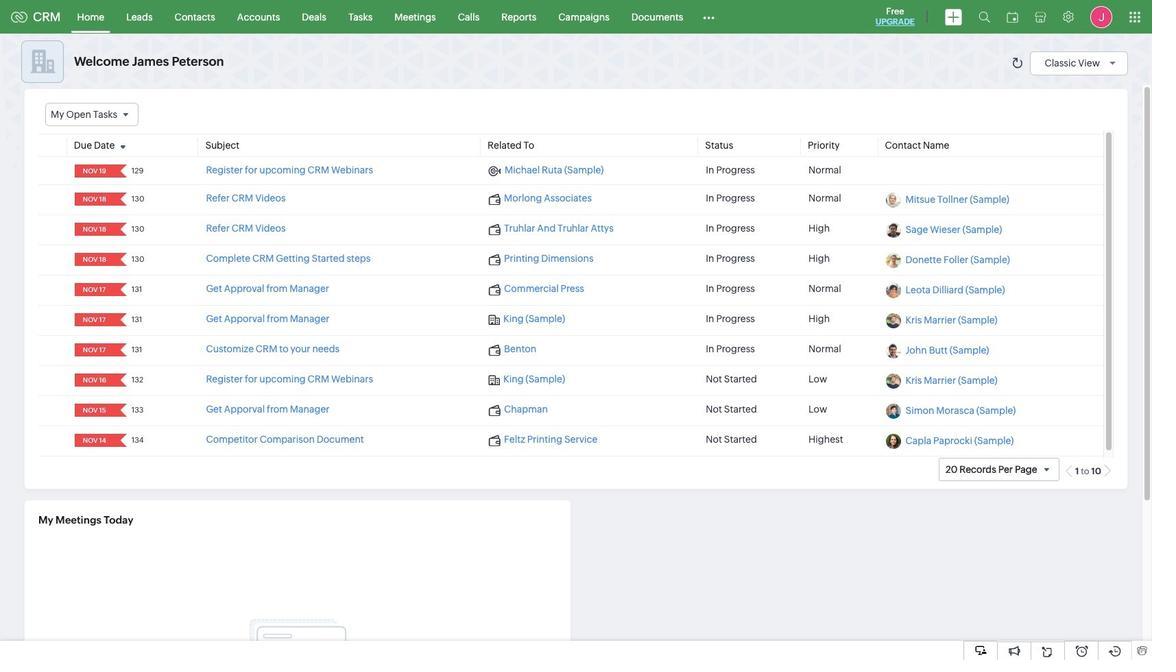 Task type: locate. For each thing, give the bounding box(es) containing it.
None field
[[45, 103, 139, 126], [79, 165, 111, 178], [79, 193, 111, 206], [79, 223, 111, 236], [79, 253, 111, 266], [79, 284, 111, 297], [79, 314, 111, 327], [79, 344, 111, 357], [79, 374, 111, 387], [79, 404, 111, 417], [79, 434, 111, 448], [45, 103, 139, 126], [79, 165, 111, 178], [79, 193, 111, 206], [79, 223, 111, 236], [79, 253, 111, 266], [79, 284, 111, 297], [79, 314, 111, 327], [79, 344, 111, 357], [79, 374, 111, 387], [79, 404, 111, 417], [79, 434, 111, 448]]

profile element
[[1083, 0, 1121, 33]]



Task type: vqa. For each thing, say whether or not it's contained in the screenshot.
Previous Record icon
no



Task type: describe. For each thing, give the bounding box(es) containing it.
create menu image
[[946, 9, 963, 25]]

Other Modules field
[[695, 6, 724, 28]]

profile image
[[1091, 6, 1113, 28]]

create menu element
[[937, 0, 971, 33]]

search element
[[971, 0, 999, 34]]

calendar image
[[1007, 11, 1019, 22]]

logo image
[[11, 11, 27, 22]]

search image
[[979, 11, 991, 23]]



